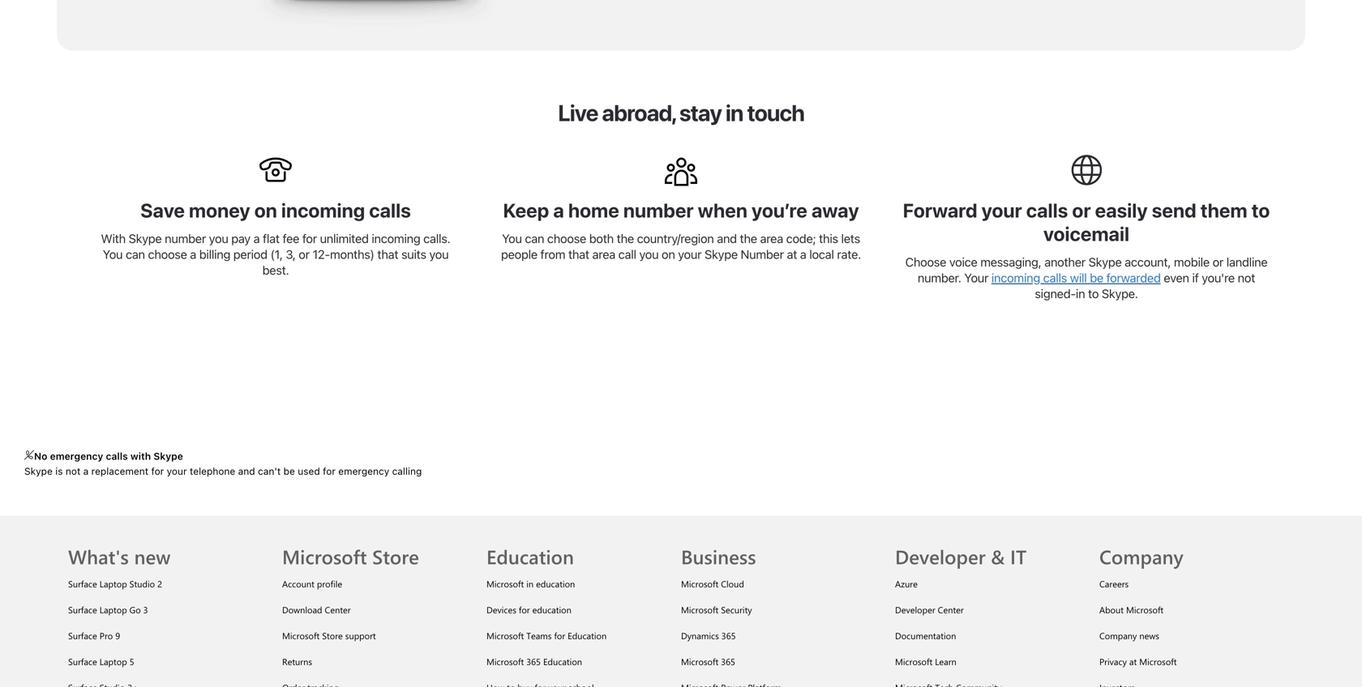 Task type: vqa. For each thing, say whether or not it's contained in the screenshot.


Task type: locate. For each thing, give the bounding box(es) containing it.
you up billing
[[209, 232, 228, 246]]

dynamics 365 link
[[681, 630, 736, 643]]

1 vertical spatial laptop
[[100, 604, 127, 617]]

0 horizontal spatial the
[[617, 232, 634, 246]]

best.
[[262, 263, 289, 277]]

microsoft down the devices
[[487, 630, 524, 643]]

to inside even if you're not signed-in to skype.
[[1088, 287, 1099, 301]]

1 horizontal spatial choose
[[547, 232, 586, 246]]

calls up signed-
[[1044, 271, 1067, 285]]

0 vertical spatial laptop
[[100, 578, 127, 591]]

0 horizontal spatial number
[[165, 232, 206, 246]]

2 horizontal spatial you
[[639, 247, 659, 262]]

you right call
[[639, 247, 659, 262]]

area
[[760, 232, 783, 246], [592, 247, 616, 262]]

or
[[1073, 199, 1091, 222], [299, 247, 310, 262], [1213, 255, 1224, 269]]

1 horizontal spatial you
[[502, 232, 522, 246]]

the up call
[[617, 232, 634, 246]]

1 horizontal spatial store
[[372, 544, 419, 570]]

what's new heading
[[68, 516, 263, 572]]

developer up azure 'link'
[[895, 544, 986, 570]]

or right 3,
[[299, 247, 310, 262]]

1 horizontal spatial number
[[624, 199, 694, 222]]

account
[[282, 578, 315, 591]]

surface down what's
[[68, 578, 97, 591]]

emergency up the is
[[50, 451, 103, 462]]

0 vertical spatial you
[[502, 232, 522, 246]]

what's
[[68, 544, 129, 570]]

choose up from
[[547, 232, 586, 246]]

1 horizontal spatial or
[[1073, 199, 1091, 222]]

surface left pro
[[68, 630, 97, 643]]

what's new
[[68, 544, 171, 570]]

2 horizontal spatial in
[[1076, 287, 1085, 301]]

1 vertical spatial and
[[238, 466, 255, 477]]

microsoft for microsoft security
[[681, 604, 719, 617]]

devices
[[487, 604, 517, 617]]

company inside heading
[[1100, 544, 1184, 570]]

laptop up surface laptop go 3
[[100, 578, 127, 591]]

0 vertical spatial company
[[1100, 544, 1184, 570]]

fee
[[283, 232, 299, 246]]

messaging,
[[981, 255, 1042, 269]]

microsoft down microsoft teams for education
[[487, 656, 524, 668]]

choose
[[547, 232, 586, 246], [148, 247, 187, 262]]

center up documentation
[[938, 604, 964, 617]]

download center link
[[282, 604, 351, 617]]

in
[[726, 99, 743, 126], [1076, 287, 1085, 301], [527, 578, 534, 591]]

1 laptop from the top
[[100, 578, 127, 591]]

news
[[1140, 630, 1160, 643]]

1 company from the top
[[1100, 544, 1184, 570]]

0 horizontal spatial to
[[1088, 287, 1099, 301]]

number
[[624, 199, 694, 222], [165, 232, 206, 246]]

microsoft learn
[[895, 656, 957, 668]]

2 vertical spatial laptop
[[100, 656, 127, 668]]

0 horizontal spatial can
[[126, 247, 145, 262]]

1 horizontal spatial and
[[717, 232, 737, 246]]

not right the is
[[66, 466, 81, 477]]

be left used
[[284, 466, 295, 477]]

in inside even if you're not signed-in to skype.
[[1076, 287, 1085, 301]]

choose
[[906, 255, 947, 269]]

1 horizontal spatial to
[[1252, 199, 1270, 222]]

1 surface from the top
[[68, 578, 97, 591]]

1 vertical spatial can
[[126, 247, 145, 262]]

education up microsoft teams for education link
[[533, 604, 572, 617]]

1 horizontal spatial on
[[662, 247, 675, 262]]

0 horizontal spatial at
[[787, 247, 797, 262]]

365 down the "dynamics 365" link
[[721, 656, 736, 668]]

can inside you can choose both the country/region and the area code; this lets people from that area call you on your skype number at a local rate.
[[525, 232, 544, 246]]

1 vertical spatial number
[[165, 232, 206, 246]]

laptop left 5
[[100, 656, 127, 668]]

0 horizontal spatial your
[[167, 466, 187, 477]]

surface up surface pro 9 at left bottom
[[68, 604, 97, 617]]

1 vertical spatial you
[[103, 247, 123, 262]]

even
[[1164, 271, 1190, 285]]

store for microsoft store
[[372, 544, 419, 570]]

2 horizontal spatial your
[[982, 199, 1022, 222]]

your inside forward your calls or easily send them to voicemail
[[982, 199, 1022, 222]]

1 horizontal spatial center
[[938, 604, 964, 617]]

a left billing
[[190, 247, 196, 262]]

0 vertical spatial incoming
[[281, 199, 365, 222]]

developer for developer & it
[[895, 544, 986, 570]]

surface laptop studio 2 link
[[68, 578, 162, 591]]

center for developer
[[938, 604, 964, 617]]

1 the from the left
[[617, 232, 634, 246]]

dynamics
[[681, 630, 719, 643]]

company for company
[[1100, 544, 1184, 570]]

1 vertical spatial your
[[678, 247, 702, 262]]

store inside microsoft store heading
[[372, 544, 419, 570]]

you down calls.
[[429, 247, 449, 262]]

1 vertical spatial developer
[[895, 604, 936, 617]]

unlimited
[[320, 232, 369, 246]]

to down incoming calls will be forwarded
[[1088, 287, 1099, 301]]

surface for surface pro 9
[[68, 630, 97, 643]]

laptop for studio
[[100, 578, 127, 591]]

the
[[617, 232, 634, 246], [740, 232, 757, 246]]

2 that from the left
[[569, 247, 589, 262]]

0 horizontal spatial in
[[527, 578, 534, 591]]

2 center from the left
[[938, 604, 964, 617]]

surface down surface pro 9 at left bottom
[[68, 656, 97, 668]]

1 horizontal spatial not
[[1238, 271, 1256, 285]]

1 vertical spatial company
[[1100, 630, 1137, 643]]

microsoft down "documentation" link
[[895, 656, 933, 668]]

0 horizontal spatial incoming
[[281, 199, 365, 222]]

microsoft for microsoft 365 education
[[487, 656, 524, 668]]

1 horizontal spatial area
[[760, 232, 783, 246]]

incoming down messaging,
[[992, 271, 1041, 285]]

1 horizontal spatial in
[[726, 99, 743, 126]]

new
[[134, 544, 171, 570]]

at down the code;
[[787, 247, 797, 262]]

microsoft up microsoft security link
[[681, 578, 719, 591]]

store
[[372, 544, 419, 570], [322, 630, 343, 643]]

incoming
[[281, 199, 365, 222], [372, 232, 420, 246], [992, 271, 1041, 285]]

microsoft down dynamics
[[681, 656, 719, 668]]

with
[[101, 232, 126, 246]]

1 horizontal spatial can
[[525, 232, 544, 246]]

security
[[721, 604, 752, 617]]

0 horizontal spatial or
[[299, 247, 310, 262]]

you up people
[[502, 232, 522, 246]]

2 vertical spatial in
[[527, 578, 534, 591]]

education for microsoft in education
[[536, 578, 575, 591]]

calls up suits
[[369, 199, 411, 222]]

you inside you can choose both the country/region and the area code; this lets people from that area call you on your skype number at a local rate.
[[502, 232, 522, 246]]

0 horizontal spatial that
[[377, 247, 398, 262]]

careers link
[[1100, 578, 1129, 591]]

for
[[302, 232, 317, 246], [151, 466, 164, 477], [323, 466, 336, 477], [519, 604, 530, 617], [554, 630, 565, 643]]

and
[[717, 232, 737, 246], [238, 466, 255, 477]]

0 vertical spatial can
[[525, 232, 544, 246]]

365 down teams
[[527, 656, 541, 668]]

or up you're
[[1213, 255, 1224, 269]]

documentation link
[[895, 630, 957, 643]]

for right the devices
[[519, 604, 530, 617]]

laptop
[[100, 578, 127, 591], [100, 604, 127, 617], [100, 656, 127, 668]]

your up messaging,
[[982, 199, 1022, 222]]

you inside with skype number you pay a flat fee for unlimited incoming calls. you can choose a billing period (1, 3, or 12-months) that suits you best.
[[103, 247, 123, 262]]

for inside with skype number you pay a flat fee for unlimited incoming calls. you can choose a billing period (1, 3, or 12-months) that suits you best.
[[302, 232, 317, 246]]

education right teams
[[568, 630, 607, 643]]

microsoft 365 link
[[681, 656, 736, 668]]

that left suits
[[377, 247, 398, 262]]

at inside footer resource links 'element'
[[1130, 656, 1137, 668]]

education down microsoft teams for education link
[[543, 656, 582, 668]]

1 developer from the top
[[895, 544, 986, 570]]

1 vertical spatial incoming
[[372, 232, 420, 246]]

1 vertical spatial store
[[322, 630, 343, 643]]

0 vertical spatial not
[[1238, 271, 1256, 285]]

center down profile on the bottom of the page
[[325, 604, 351, 617]]

developer
[[895, 544, 986, 570], [895, 604, 936, 617]]

can up people
[[525, 232, 544, 246]]

for right fee
[[302, 232, 317, 246]]

rate.
[[837, 247, 861, 262]]

and left can't
[[238, 466, 255, 477]]

to
[[1252, 199, 1270, 222], [1088, 287, 1099, 301]]

used
[[298, 466, 320, 477]]

telephone
[[190, 466, 235, 477]]

1 horizontal spatial your
[[678, 247, 702, 262]]

to inside forward your calls or easily send them to voicemail
[[1252, 199, 1270, 222]]

3 surface from the top
[[68, 630, 97, 643]]

1 horizontal spatial emergency
[[338, 466, 389, 477]]

with
[[131, 451, 151, 462]]

company up privacy
[[1100, 630, 1137, 643]]

in right stay
[[726, 99, 743, 126]]

skype
[[129, 232, 162, 246], [705, 247, 738, 262], [1089, 255, 1122, 269], [154, 451, 183, 462], [24, 466, 53, 477]]

a down the code;
[[800, 247, 807, 262]]

0 horizontal spatial and
[[238, 466, 255, 477]]

incoming up suits
[[372, 232, 420, 246]]

1 vertical spatial education
[[533, 604, 572, 617]]

the up number
[[740, 232, 757, 246]]

microsoft inside heading
[[282, 544, 367, 570]]

1 vertical spatial at
[[1130, 656, 1137, 668]]

or inside choose voice messaging, another skype account, mobile or landline number. your
[[1213, 255, 1224, 269]]

1 vertical spatial on
[[662, 247, 675, 262]]

live
[[558, 99, 598, 126]]

0 horizontal spatial store
[[322, 630, 343, 643]]

2 horizontal spatial or
[[1213, 255, 1224, 269]]

store for microsoft store support
[[322, 630, 343, 643]]

2 the from the left
[[740, 232, 757, 246]]

learn
[[935, 656, 957, 668]]

your left the telephone at bottom left
[[167, 466, 187, 477]]

1 vertical spatial not
[[66, 466, 81, 477]]

calls inside forward your calls or easily send them to voicemail
[[1027, 199, 1068, 222]]

1 that from the left
[[377, 247, 398, 262]]

0 vertical spatial in
[[726, 99, 743, 126]]

at right privacy
[[1130, 656, 1137, 668]]

number up "country/region"
[[624, 199, 694, 222]]

surface
[[68, 578, 97, 591], [68, 604, 97, 617], [68, 630, 97, 643], [68, 656, 97, 668]]

microsoft down download
[[282, 630, 320, 643]]

1 horizontal spatial incoming
[[372, 232, 420, 246]]

in down will on the top right of page
[[1076, 287, 1085, 301]]

number up billing
[[165, 232, 206, 246]]

1 horizontal spatial the
[[740, 232, 757, 246]]

2 surface from the top
[[68, 604, 97, 617]]

call
[[619, 247, 637, 262]]

you
[[502, 232, 522, 246], [103, 247, 123, 262]]

can down save
[[126, 247, 145, 262]]

local
[[810, 247, 834, 262]]

1 horizontal spatial that
[[569, 247, 589, 262]]

you inside you can choose both the country/region and the area code; this lets people from that area call you on your skype number at a local rate.
[[639, 247, 659, 262]]

education up devices for education link on the bottom left
[[536, 578, 575, 591]]

period
[[233, 247, 267, 262]]

laptop left go
[[100, 604, 127, 617]]

home
[[568, 199, 620, 222]]

0 horizontal spatial be
[[284, 466, 295, 477]]

1 horizontal spatial be
[[1090, 271, 1104, 285]]

microsoft up the devices
[[487, 578, 524, 591]]

0 vertical spatial on
[[254, 199, 277, 222]]

your down "country/region"
[[678, 247, 702, 262]]

education for devices for education
[[533, 604, 572, 617]]

incoming up unlimited
[[281, 199, 365, 222]]

for right teams
[[554, 630, 565, 643]]

0 horizontal spatial area
[[592, 247, 616, 262]]

4 surface from the top
[[68, 656, 97, 668]]

calls up voicemail
[[1027, 199, 1068, 222]]

3 laptop from the top
[[100, 656, 127, 668]]

number
[[741, 247, 784, 262]]

calls up replacement
[[106, 451, 128, 462]]

surface laptop 5
[[68, 656, 134, 668]]

or up voicemail
[[1073, 199, 1091, 222]]

you down with
[[103, 247, 123, 262]]

developer & it
[[895, 544, 1027, 570]]

1 vertical spatial education
[[568, 630, 607, 643]]

surface laptop go 3
[[68, 604, 148, 617]]

2 company from the top
[[1100, 630, 1137, 643]]

education up microsoft in education
[[487, 544, 574, 570]]

2 laptop from the top
[[100, 604, 127, 617]]

0 vertical spatial to
[[1252, 199, 1270, 222]]

0 vertical spatial at
[[787, 247, 797, 262]]

developer down azure
[[895, 604, 936, 617]]

0 vertical spatial store
[[372, 544, 419, 570]]

pay
[[231, 232, 251, 246]]

developer & it heading
[[895, 516, 1080, 572]]

to right them
[[1252, 199, 1270, 222]]

and down when on the right
[[717, 232, 737, 246]]

0 horizontal spatial you
[[209, 232, 228, 246]]

0 horizontal spatial you
[[103, 247, 123, 262]]

microsoft 365 education
[[487, 656, 582, 668]]

microsoft up news
[[1127, 604, 1164, 617]]

microsoft teams for education
[[487, 630, 607, 643]]

0 horizontal spatial emergency
[[50, 451, 103, 462]]

microsoft up profile on the bottom of the page
[[282, 544, 367, 570]]

1 horizontal spatial at
[[1130, 656, 1137, 668]]

company up careers link on the right of page
[[1100, 544, 1184, 570]]

on down "country/region"
[[662, 247, 675, 262]]

0 vertical spatial number
[[624, 199, 694, 222]]

microsoft for microsoft store support
[[282, 630, 320, 643]]

1 vertical spatial choose
[[148, 247, 187, 262]]

0 vertical spatial area
[[760, 232, 783, 246]]

1 vertical spatial area
[[592, 247, 616, 262]]

forward your calls or easily send them to voicemail
[[903, 199, 1270, 245]]

0 vertical spatial choose
[[547, 232, 586, 246]]

azure
[[895, 578, 918, 591]]

area down both
[[592, 247, 616, 262]]

company heading
[[1100, 516, 1285, 572]]

you can choose both the country/region and the area code; this lets people from that area call you on your skype number at a local rate.
[[501, 232, 861, 262]]

area up number
[[760, 232, 783, 246]]

choose down save
[[148, 247, 187, 262]]

2 vertical spatial incoming
[[992, 271, 1041, 285]]

education
[[487, 544, 574, 570], [568, 630, 607, 643], [543, 656, 582, 668]]

0 vertical spatial education
[[487, 544, 574, 570]]

not down landline
[[1238, 271, 1256, 285]]

another
[[1045, 255, 1086, 269]]

1 vertical spatial in
[[1076, 287, 1085, 301]]

emergency
[[50, 451, 103, 462], [338, 466, 389, 477]]

2
[[157, 578, 162, 591]]

microsoft up dynamics
[[681, 604, 719, 617]]

365 down security
[[722, 630, 736, 643]]

choose voice messaging, another skype account, mobile or landline number. your
[[906, 255, 1268, 285]]

in up devices for education
[[527, 578, 534, 591]]

download center
[[282, 604, 351, 617]]

0 vertical spatial your
[[982, 199, 1022, 222]]

1 vertical spatial to
[[1088, 287, 1099, 301]]

0 vertical spatial and
[[717, 232, 737, 246]]

microsoft learn link
[[895, 656, 957, 668]]

2 developer from the top
[[895, 604, 936, 617]]

you
[[209, 232, 228, 246], [429, 247, 449, 262], [639, 247, 659, 262]]

1 center from the left
[[325, 604, 351, 617]]

0 horizontal spatial on
[[254, 199, 277, 222]]

0 vertical spatial education
[[536, 578, 575, 591]]

emergency left calling
[[338, 466, 389, 477]]

developer center link
[[895, 604, 964, 617]]

on up flat
[[254, 199, 277, 222]]

developer inside heading
[[895, 544, 986, 570]]

not inside even if you're not signed-in to skype.
[[1238, 271, 1256, 285]]

0 vertical spatial developer
[[895, 544, 986, 570]]

that right from
[[569, 247, 589, 262]]

be right will on the top right of page
[[1090, 271, 1104, 285]]

0 horizontal spatial choose
[[148, 247, 187, 262]]

2 vertical spatial education
[[543, 656, 582, 668]]

0 horizontal spatial center
[[325, 604, 351, 617]]

1 horizontal spatial you
[[429, 247, 449, 262]]



Task type: describe. For each thing, give the bounding box(es) containing it.
account profile link
[[282, 578, 342, 591]]

center for microsoft
[[325, 604, 351, 617]]

microsoft for microsoft learn
[[895, 656, 933, 668]]

microsoft for microsoft 365
[[681, 656, 719, 668]]

azure link
[[895, 578, 918, 591]]

forward
[[903, 199, 978, 222]]

choose inside with skype number you pay a flat fee for unlimited incoming calls. you can choose a billing period (1, 3, or 12-months) that suits you best.
[[148, 247, 187, 262]]

surface for surface laptop 5
[[68, 656, 97, 668]]

company for company news
[[1100, 630, 1137, 643]]

1 vertical spatial emergency
[[338, 466, 389, 477]]

company news
[[1100, 630, 1160, 643]]

this
[[819, 232, 838, 246]]

both
[[589, 232, 614, 246]]

microsoft in education
[[487, 578, 575, 591]]

for right used
[[323, 466, 336, 477]]

1 vertical spatial be
[[284, 466, 295, 477]]

months)
[[330, 247, 375, 262]]

365 for education
[[527, 656, 541, 668]]

teams
[[527, 630, 552, 643]]

country/region
[[637, 232, 714, 246]]

2 horizontal spatial incoming
[[992, 271, 1041, 285]]

9
[[115, 630, 120, 643]]

no
[[34, 451, 47, 462]]

number.
[[918, 271, 962, 285]]

0 horizontal spatial not
[[66, 466, 81, 477]]

keep a home number when you're away
[[503, 199, 859, 222]]

will
[[1070, 271, 1087, 285]]

that inside you can choose both the country/region and the area code; this lets people from that area call you on your skype number at a local rate.
[[569, 247, 589, 262]]

calls.
[[423, 232, 451, 246]]

12-
[[313, 247, 330, 262]]

or inside with skype number you pay a flat fee for unlimited incoming calls. you can choose a billing period (1, 3, or 12-months) that suits you best.
[[299, 247, 310, 262]]

at inside you can choose both the country/region and the area code; this lets people from that area call you on your skype number at a local rate.
[[787, 247, 797, 262]]

5
[[130, 656, 134, 668]]

surface for surface laptop go 3
[[68, 604, 97, 617]]

skype inside choose voice messaging, another skype account, mobile or landline number. your
[[1089, 255, 1122, 269]]

microsoft for microsoft teams for education
[[487, 630, 524, 643]]

surface pro 9
[[68, 630, 120, 643]]

careers
[[1100, 578, 1129, 591]]

or inside forward your calls or easily send them to voicemail
[[1073, 199, 1091, 222]]

save
[[140, 199, 185, 222]]

send
[[1152, 199, 1197, 222]]

microsoft cloud
[[681, 578, 744, 591]]

devices for education
[[487, 604, 572, 617]]

a inside you can choose both the country/region and the area code; this lets people from that area call you on your skype number at a local rate.
[[800, 247, 807, 262]]

save money on incoming calls
[[140, 199, 411, 222]]

(1,
[[270, 247, 283, 262]]

in inside 'element'
[[527, 578, 534, 591]]

landline
[[1227, 255, 1268, 269]]

footer resource links element
[[0, 516, 1363, 688]]

it
[[1011, 544, 1027, 570]]

microsoft down news
[[1140, 656, 1177, 668]]

calling
[[392, 466, 422, 477]]

account,
[[1125, 255, 1171, 269]]

number inside with skype number you pay a flat fee for unlimited incoming calls. you can choose a billing period (1, 3, or 12-months) that suits you best.
[[165, 232, 206, 246]]

surface laptop 5 link
[[68, 656, 134, 668]]

returns link
[[282, 656, 312, 668]]

is
[[55, 466, 63, 477]]

microsoft cloud link
[[681, 578, 744, 591]]

you're
[[752, 199, 808, 222]]

laptop for 5
[[100, 656, 127, 668]]

that inside with skype number you pay a flat fee for unlimited incoming calls. you can choose a billing period (1, 3, or 12-months) that suits you best.
[[377, 247, 398, 262]]

people
[[501, 247, 538, 262]]

lets
[[841, 232, 860, 246]]

microsoft for microsoft cloud
[[681, 578, 719, 591]]

documentation
[[895, 630, 957, 643]]

and inside you can choose both the country/region and the area code; this lets people from that area call you on your skype number at a local rate.
[[717, 232, 737, 246]]

live abroad, stay in touch
[[558, 99, 804, 126]]

no emergency calls with skype
[[34, 451, 183, 462]]

returns
[[282, 656, 312, 668]]

education heading
[[487, 516, 672, 572]]

about microsoft link
[[1100, 604, 1164, 617]]

voicemail
[[1044, 223, 1130, 245]]

microsoft store
[[282, 544, 419, 570]]

flat
[[263, 232, 280, 246]]

2 vertical spatial your
[[167, 466, 187, 477]]

forwarded
[[1107, 271, 1161, 285]]

surface laptop studio 2
[[68, 578, 162, 591]]

education inside heading
[[487, 544, 574, 570]]

privacy at microsoft link
[[1100, 656, 1177, 668]]

microsoft security link
[[681, 604, 752, 617]]

privacy
[[1100, 656, 1127, 668]]

your inside you can choose both the country/region and the area code; this lets people from that area call you on your skype number at a local rate.
[[678, 247, 702, 262]]

replacement
[[91, 466, 149, 477]]

incoming inside with skype number you pay a flat fee for unlimited incoming calls. you can choose a billing period (1, 3, or 12-months) that suits you best.
[[372, 232, 420, 246]]

a right the is
[[83, 466, 89, 477]]

about
[[1100, 604, 1124, 617]]

microsoft teams for education link
[[487, 630, 607, 643]]

microsoft for microsoft in education
[[487, 578, 524, 591]]

microsoft security
[[681, 604, 752, 617]]

microsoft in education link
[[487, 578, 575, 591]]

microsoft store heading
[[282, 516, 467, 572]]

for right replacement
[[151, 466, 164, 477]]

on inside you can choose both the country/region and the area code; this lets people from that area call you on your skype number at a local rate.
[[662, 247, 675, 262]]

business
[[681, 544, 756, 570]]

can inside with skype number you pay a flat fee for unlimited incoming calls. you can choose a billing period (1, 3, or 12-months) that suits you best.
[[126, 247, 145, 262]]

when
[[698, 199, 748, 222]]

dynamics 365
[[681, 630, 736, 643]]

microsoft for microsoft store
[[282, 544, 367, 570]]

skype.
[[1102, 287, 1138, 301]]

away
[[812, 199, 859, 222]]

business heading
[[681, 516, 876, 572]]

go
[[130, 604, 141, 617]]

money
[[189, 199, 250, 222]]

a right keep
[[553, 199, 564, 222]]

you're
[[1202, 271, 1235, 285]]

code;
[[786, 232, 816, 246]]

company news link
[[1100, 630, 1160, 643]]

surface for surface laptop studio 2
[[68, 578, 97, 591]]

pro
[[100, 630, 113, 643]]

a left flat
[[254, 232, 260, 246]]

incoming calls will be forwarded link
[[992, 271, 1161, 285]]

your
[[965, 271, 989, 285]]

mobile
[[1174, 255, 1210, 269]]

laptop for go
[[100, 604, 127, 617]]

developer for developer center
[[895, 604, 936, 617]]

365 for business
[[721, 656, 736, 668]]

signed-
[[1035, 287, 1076, 301]]

3,
[[286, 247, 296, 262]]

support
[[345, 630, 376, 643]]

0 vertical spatial be
[[1090, 271, 1104, 285]]

skype inside you can choose both the country/region and the area code; this lets people from that area call you on your skype number at a local rate.
[[705, 247, 738, 262]]

skype inside with skype number you pay a flat fee for unlimited incoming calls. you can choose a billing period (1, 3, or 12-months) that suits you best.
[[129, 232, 162, 246]]

surface pro 9 link
[[68, 630, 120, 643]]

choose inside you can choose both the country/region and the area code; this lets people from that area call you on your skype number at a local rate.
[[547, 232, 586, 246]]

incoming calls will be forwarded
[[992, 271, 1161, 285]]

0 vertical spatial emergency
[[50, 451, 103, 462]]



